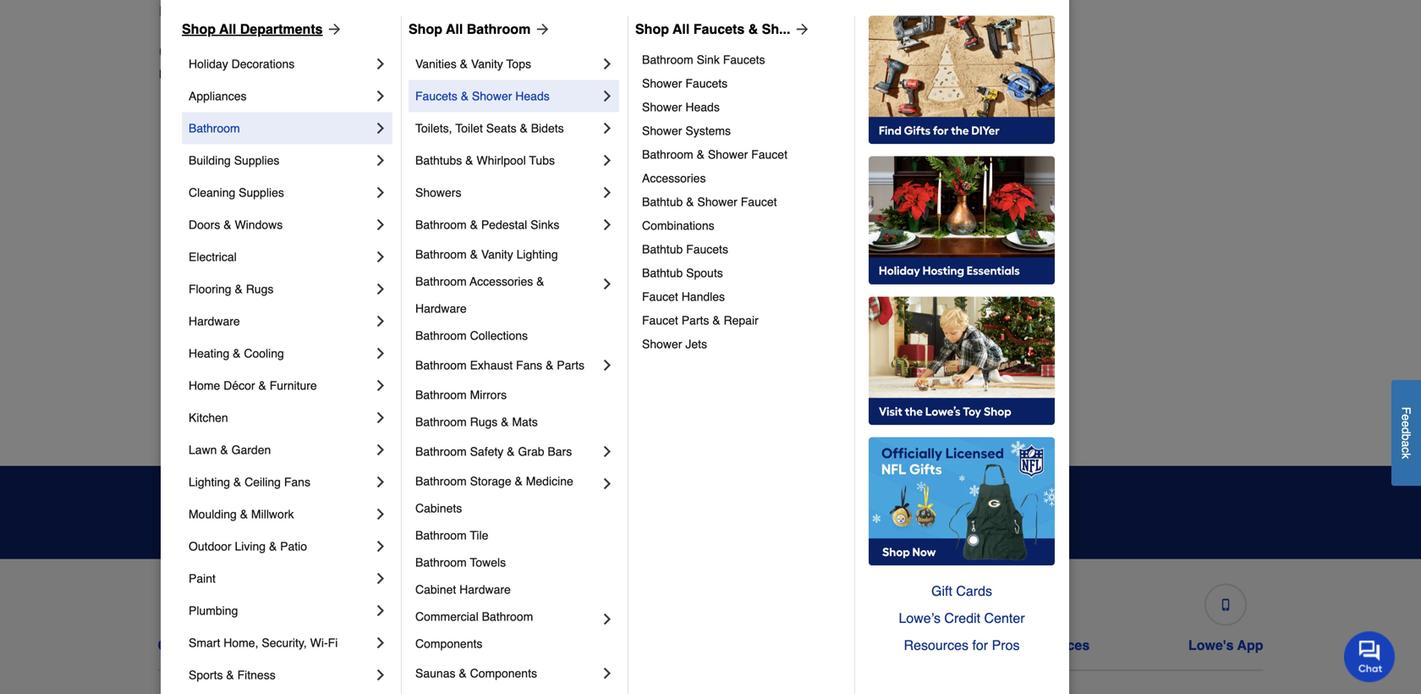 Task type: vqa. For each thing, say whether or not it's contained in the screenshot.
1st E from the bottom
yes



Task type: describe. For each thing, give the bounding box(es) containing it.
arrow right image for shop all bathroom
[[531, 21, 551, 38]]

and
[[554, 492, 591, 516]]

shade
[[760, 154, 794, 168]]

city inside city directory lowe's stores in new jersey
[[159, 40, 197, 63]]

holiday hosting essentials. image
[[869, 156, 1055, 285]]

shop for shop all bathroom
[[409, 21, 443, 37]]

bathroom safety & grab bars
[[416, 445, 572, 458]]

& down rutherford
[[233, 347, 241, 360]]

bathroom link
[[189, 112, 372, 144]]

mats
[[512, 415, 538, 429]]

to
[[613, 519, 625, 533]]

fi
[[328, 636, 338, 650]]

& left grab
[[507, 445, 515, 458]]

chevron right image for building supplies
[[372, 152, 389, 169]]

doors & windows
[[189, 218, 283, 231]]

collections
[[470, 329, 528, 342]]

lighting inside "link"
[[189, 475, 230, 489]]

living
[[235, 539, 266, 553]]

departments
[[240, 21, 323, 37]]

chevron right image for flooring & rugs
[[372, 280, 389, 297]]

chevron right image for commercial bathroom components
[[599, 611, 616, 628]]

chevron right image for bathroom
[[372, 120, 389, 137]]

0 vertical spatial a
[[191, 3, 199, 19]]

b
[[1400, 434, 1414, 441]]

bathroom accessories & hardware link
[[416, 268, 599, 322]]

shower inside shower faucets link
[[642, 77, 683, 90]]

credit for lowe's
[[945, 610, 981, 626]]

piscataway link
[[1000, 119, 1060, 136]]

shower inside shower heads link
[[642, 100, 683, 114]]

sports
[[189, 668, 223, 682]]

windows
[[235, 218, 283, 231]]

bathroom inside commercial bathroom components
[[482, 610, 533, 623]]

status
[[414, 637, 455, 653]]

inspiration
[[445, 492, 549, 516]]

visit the lowe's toy shop. image
[[869, 297, 1055, 425]]

hackettstown
[[449, 154, 520, 168]]

bathroom accessories & hardware
[[416, 275, 548, 315]]

officially licensed n f l gifts. shop now. image
[[869, 437, 1055, 566]]

bathroom exhaust fans & parts link
[[416, 349, 599, 381]]

d
[[1400, 427, 1414, 434]]

decorations
[[232, 57, 295, 71]]

bathroom for bathroom sink faucets
[[642, 53, 694, 66]]

tile
[[470, 528, 489, 542]]

chevron right image for bathroom safety & grab bars
[[599, 443, 616, 460]]

chevron right image for outdoor living & patio
[[372, 538, 389, 555]]

& left ceiling
[[234, 475, 241, 489]]

chevron right image for bathroom exhaust fans & parts
[[599, 357, 616, 374]]

shower inside "shower jets" link
[[642, 337, 683, 351]]

& right "saunas"
[[459, 666, 467, 680]]

us
[[212, 637, 229, 653]]

rio
[[1000, 188, 1018, 202]]

f e e d b a c k
[[1400, 407, 1414, 459]]

shower faucets
[[642, 77, 728, 90]]

hardware inside bathroom accessories & hardware
[[416, 302, 467, 315]]

f
[[1400, 407, 1414, 414]]

contact us & faq link
[[158, 577, 274, 653]]

shower inside faucets & shower heads link
[[472, 89, 512, 103]]

shower heads link
[[642, 95, 843, 119]]

pedestal
[[481, 218, 528, 231]]

maple shade link
[[725, 153, 794, 170]]

pros
[[992, 637, 1020, 653]]

east for east brunswick
[[173, 290, 196, 303]]

smart home, security, wi-fi link
[[189, 627, 372, 659]]

customer care image
[[210, 599, 222, 611]]

deals, inspiration and trends we've got ideas to share.
[[380, 492, 663, 533]]

bathroom tile link
[[416, 522, 616, 549]]

chevron right image for holiday decorations
[[372, 55, 389, 72]]

holiday
[[189, 57, 228, 71]]

appliances
[[189, 89, 247, 103]]

lowe's credit center link
[[869, 605, 1055, 632]]

supplies for building supplies
[[234, 154, 280, 167]]

chevron right image for kitchen
[[372, 409, 389, 426]]

deptford link
[[173, 254, 218, 271]]

sewell
[[1000, 222, 1035, 236]]

credit for lowe's
[[603, 637, 642, 653]]

chevron right image for toilets, toilet seats & bidets
[[599, 120, 616, 137]]

princeton link
[[1000, 153, 1050, 170]]

order status link
[[373, 577, 455, 653]]

fitness
[[237, 668, 276, 682]]

flooring & rugs link
[[189, 273, 372, 305]]

lowe's credit center link
[[554, 577, 689, 653]]

bathtub spouts link
[[642, 261, 843, 285]]

shop all departments
[[182, 21, 323, 37]]

maple
[[725, 154, 757, 168]]

lawn & garden
[[189, 443, 271, 457]]

chevron right image for bathroom storage & medicine cabinets
[[599, 475, 616, 492]]

chevron right image for appliances
[[372, 88, 389, 104]]

east brunswick link
[[173, 288, 254, 305]]

chevron right image for plumbing
[[372, 602, 389, 619]]

lighting inside "link"
[[517, 247, 558, 261]]

commercial bathroom components
[[416, 610, 537, 650]]

jersey inside new jersey button
[[396, 3, 436, 19]]

all for faucets
[[673, 21, 690, 37]]

voorhees link
[[1000, 390, 1051, 407]]

brunswick
[[200, 290, 254, 303]]

egg harbor township
[[173, 391, 286, 405]]

bathroom for bathroom safety & grab bars
[[416, 445, 467, 458]]

store
[[203, 3, 237, 19]]

faucets & shower heads link
[[416, 80, 599, 112]]

1 horizontal spatial gift cards link
[[869, 578, 1055, 605]]

new inside city directory lowe's stores in new jersey
[[249, 67, 273, 81]]

jersey inside city directory lowe's stores in new jersey
[[276, 67, 311, 81]]

& up toilet
[[461, 89, 469, 103]]

bathtub for bathtub & shower faucet combinations
[[642, 195, 683, 209]]

woodbridge link
[[1000, 424, 1064, 441]]

chevron right image for moulding & millwork
[[372, 506, 389, 523]]

toms river link
[[1000, 288, 1060, 305]]

center for lowe's credit center
[[646, 637, 689, 653]]

bathroom for bathroom exhaust fans & parts
[[416, 358, 467, 372]]

1 vertical spatial gift
[[791, 637, 815, 653]]

find a store link
[[159, 1, 237, 21]]

woodbridge
[[1000, 425, 1064, 439]]

& left patio
[[269, 539, 277, 553]]

holmdel
[[449, 256, 492, 270]]

shop all bathroom
[[409, 21, 531, 37]]

faucets down sink on the top of the page
[[686, 77, 728, 90]]

toilets, toilet seats & bidets
[[416, 121, 564, 135]]

bathroom down appliances
[[189, 121, 240, 135]]

components for commercial bathroom components
[[416, 637, 483, 650]]

kitchen
[[189, 411, 228, 424]]

chat invite button image
[[1345, 631, 1397, 682]]

accessories inside bathroom accessories & hardware
[[470, 275, 533, 288]]

holiday decorations link
[[189, 48, 372, 80]]

rio grande
[[1000, 188, 1061, 202]]

find gifts for the diyer. image
[[869, 16, 1055, 144]]

order
[[373, 637, 410, 653]]

showers link
[[416, 176, 599, 209]]

bathtub faucets
[[642, 242, 729, 256]]

& right the lawn
[[220, 443, 228, 457]]

accessories inside bathroom & shower faucet accessories
[[642, 171, 706, 185]]

chevron right image for hardware
[[372, 313, 389, 330]]

chevron right image for doors & windows
[[372, 216, 389, 233]]

shower inside shower systems link
[[642, 124, 683, 137]]

1 horizontal spatial cards
[[957, 583, 993, 599]]

0 vertical spatial gift cards
[[932, 583, 993, 599]]

chevron right image for electrical
[[372, 248, 389, 265]]

0 horizontal spatial cards
[[819, 637, 857, 653]]

outdoor living & patio
[[189, 539, 307, 553]]

bathroom collections link
[[416, 322, 616, 349]]

east brunswick
[[173, 290, 254, 303]]

medicine
[[526, 474, 574, 488]]

& right décor
[[259, 379, 266, 392]]

chevron right image for cleaning supplies
[[372, 184, 389, 201]]

shop all bathroom link
[[409, 19, 551, 39]]

resources for pros
[[904, 637, 1020, 653]]

chevron right image for smart home, security, wi-fi
[[372, 634, 389, 651]]

chevron right image for saunas & components
[[599, 665, 616, 682]]

shower inside bathroom & shower faucet accessories
[[708, 148, 748, 161]]

trends
[[596, 492, 663, 516]]

& inside bathtub & shower faucet combinations
[[687, 195, 694, 209]]

chevron right image for bathtubs & whirlpool tubs
[[599, 152, 616, 169]]

& right flooring
[[235, 282, 243, 296]]

holiday decorations
[[189, 57, 295, 71]]

& down bathroom collections link
[[546, 358, 554, 372]]

sports & fitness
[[189, 668, 276, 682]]

& right seats in the left top of the page
[[520, 121, 528, 135]]

0 vertical spatial gift
[[932, 583, 953, 599]]

bathroom towels link
[[416, 549, 616, 576]]

sign up
[[963, 504, 1014, 520]]

lowe's inside city directory lowe's stores in new jersey
[[159, 67, 196, 81]]

building supplies link
[[189, 144, 372, 176]]

shop all faucets & sh...
[[636, 21, 791, 37]]

moulding & millwork
[[189, 507, 294, 521]]

shower jets
[[642, 337, 708, 351]]

& right us
[[233, 637, 243, 653]]

0 horizontal spatial gift cards
[[791, 637, 857, 653]]



Task type: locate. For each thing, give the bounding box(es) containing it.
bathroom for bathroom accessories & hardware
[[416, 275, 467, 288]]

lowe's credit center
[[899, 610, 1025, 626]]

1 vertical spatial fans
[[284, 475, 311, 489]]

1 horizontal spatial city
[[487, 324, 507, 337]]

2 vertical spatial bathtub
[[642, 266, 683, 280]]

bathroom down holmdel on the top left of the page
[[416, 275, 467, 288]]

bathroom down lawnside
[[416, 388, 467, 402]]

bathroom down bathroom mirrors
[[416, 415, 467, 429]]

chevron right image for lighting & ceiling fans
[[372, 473, 389, 490]]

0 vertical spatial parts
[[682, 313, 710, 327]]

toilets, toilet seats & bidets link
[[416, 112, 599, 144]]

shower up "shower heads"
[[642, 77, 683, 90]]

bathroom down hillsborough link
[[416, 247, 467, 261]]

bathtub inside bathtub & shower faucet combinations
[[642, 195, 683, 209]]

saunas
[[416, 666, 456, 680]]

shower
[[642, 77, 683, 90], [472, 89, 512, 103], [642, 100, 683, 114], [642, 124, 683, 137], [708, 148, 748, 161], [698, 195, 738, 209], [642, 337, 683, 351]]

0 vertical spatial rugs
[[246, 282, 274, 296]]

resources
[[904, 637, 969, 653]]

0 vertical spatial center
[[985, 610, 1025, 626]]

1 horizontal spatial gift
[[932, 583, 953, 599]]

bathroom down shower systems
[[642, 148, 694, 161]]

components inside commercial bathroom components
[[416, 637, 483, 650]]

arrow right image up holiday decorations link
[[323, 21, 343, 38]]

0 horizontal spatial shop
[[182, 21, 216, 37]]

arrow right image up tops on the top left
[[531, 21, 551, 38]]

& inside bathroom & shower faucet accessories
[[697, 148, 705, 161]]

1 vertical spatial center
[[646, 637, 689, 653]]

shower up toilets, toilet seats & bidets
[[472, 89, 512, 103]]

seats
[[486, 121, 517, 135]]

east for east rutherford
[[173, 324, 196, 337]]

bathroom for bathroom & vanity lighting
[[416, 247, 467, 261]]

heating & cooling
[[189, 347, 284, 360]]

hillsborough
[[449, 222, 514, 236]]

faucet inside bathroom & shower faucet accessories
[[752, 148, 788, 161]]

fans right ceiling
[[284, 475, 311, 489]]

fans inside 'bathroom exhaust fans & parts' link
[[516, 358, 543, 372]]

1 vertical spatial cards
[[819, 637, 857, 653]]

lowe's for lowe's credit center
[[554, 637, 599, 653]]

faucet handles
[[642, 290, 725, 303]]

vanity left tops on the top left
[[471, 57, 503, 71]]

0 horizontal spatial gift
[[791, 637, 815, 653]]

0 vertical spatial city
[[159, 40, 197, 63]]

lowe's app link
[[1189, 577, 1264, 653]]

1 horizontal spatial fans
[[516, 358, 543, 372]]

0 vertical spatial cards
[[957, 583, 993, 599]]

bathroom up lawnside link
[[416, 329, 467, 342]]

east rutherford
[[173, 324, 256, 337]]

a up k
[[1400, 441, 1414, 447]]

mobile image
[[1221, 599, 1233, 611]]

rugs down 'lumberton' link
[[470, 415, 498, 429]]

2 arrow right image from the left
[[531, 21, 551, 38]]

jersey
[[396, 3, 436, 19], [276, 67, 311, 81], [449, 324, 483, 337]]

all down store
[[219, 21, 236, 37]]

sink
[[697, 53, 720, 66]]

chevron right image for paint
[[372, 570, 389, 587]]

supplies up windows
[[239, 186, 284, 199]]

& left the millwork
[[240, 507, 248, 521]]

arrow right image inside shop all bathroom link
[[531, 21, 551, 38]]

paint
[[189, 572, 216, 585]]

1 horizontal spatial lowe's
[[554, 637, 599, 653]]

1 vertical spatial supplies
[[239, 186, 284, 199]]

bathroom storage & medicine cabinets link
[[416, 468, 599, 522]]

shop for shop all departments
[[182, 21, 216, 37]]

c
[[1400, 447, 1414, 453]]

plumbing
[[189, 604, 238, 617]]

resources for pros link
[[869, 632, 1055, 659]]

grab
[[518, 445, 545, 458]]

vanity inside "link"
[[481, 247, 513, 261]]

chevron right image for sports & fitness
[[372, 666, 389, 683]]

shower left jets
[[642, 337, 683, 351]]

chevron right image for home décor & furniture
[[372, 377, 389, 394]]

faucets up spouts
[[687, 242, 729, 256]]

bathroom for bathroom & pedestal sinks
[[416, 218, 467, 231]]

& inside bathroom storage & medicine cabinets
[[515, 474, 523, 488]]

1 horizontal spatial parts
[[682, 313, 710, 327]]

faucet
[[752, 148, 788, 161], [741, 195, 777, 209], [642, 290, 679, 303], [642, 313, 679, 327]]

all for bathroom
[[446, 21, 463, 37]]

1 bathtub from the top
[[642, 195, 683, 209]]

electrical link
[[189, 241, 372, 273]]

bathroom down 'cabinet hardware' link
[[482, 610, 533, 623]]

0 horizontal spatial credit
[[603, 637, 642, 653]]

& inside bathroom accessories & hardware
[[537, 275, 545, 288]]

0 vertical spatial new
[[365, 3, 392, 19]]

bathroom down showers
[[416, 218, 467, 231]]

0 horizontal spatial lighting
[[189, 475, 230, 489]]

vanities
[[416, 57, 457, 71]]

0 vertical spatial components
[[416, 637, 483, 650]]

chevron right image
[[372, 55, 389, 72], [599, 55, 616, 72], [372, 88, 389, 104], [599, 88, 616, 104], [599, 120, 616, 137], [372, 184, 389, 201], [599, 216, 616, 233], [599, 275, 616, 292], [372, 280, 389, 297], [372, 313, 389, 330], [372, 345, 389, 362], [372, 377, 389, 394], [372, 441, 389, 458], [599, 443, 616, 460], [372, 473, 389, 490], [599, 475, 616, 492], [372, 506, 389, 523], [372, 634, 389, 651], [599, 665, 616, 682], [372, 666, 389, 683]]

shower down "shower heads"
[[642, 124, 683, 137]]

dimensions image
[[1019, 599, 1031, 611]]

2 e from the top
[[1400, 421, 1414, 427]]

hardware down east brunswick link
[[189, 314, 240, 328]]

heating
[[189, 347, 230, 360]]

1 horizontal spatial jersey
[[396, 3, 436, 19]]

faucets down vanities
[[416, 89, 458, 103]]

0 vertical spatial fans
[[516, 358, 543, 372]]

vanity down hillsborough link
[[481, 247, 513, 261]]

bathroom & vanity lighting link
[[416, 241, 616, 268]]

0 vertical spatial supplies
[[234, 154, 280, 167]]

bathroom inside "link"
[[416, 415, 467, 429]]

all
[[219, 21, 236, 37], [446, 21, 463, 37], [673, 21, 690, 37]]

shop inside shop all faucets & sh... link
[[636, 21, 669, 37]]

accessories down bathroom & vanity lighting "link"
[[470, 275, 533, 288]]

k
[[1400, 453, 1414, 459]]

shop down find a store
[[182, 21, 216, 37]]

1 vertical spatial new
[[249, 67, 273, 81]]

2 horizontal spatial jersey
[[449, 324, 483, 337]]

3 shop from the left
[[636, 21, 669, 37]]

bathroom inside bathroom accessories & hardware
[[416, 275, 467, 288]]

1 vertical spatial bathtub
[[642, 242, 683, 256]]

lowe's left the stores
[[159, 67, 196, 81]]

paint link
[[189, 562, 372, 594]]

0 horizontal spatial all
[[219, 21, 236, 37]]

repair
[[724, 313, 759, 327]]

saunas & components link
[[416, 657, 599, 689]]

heads up systems
[[686, 100, 720, 114]]

3 bathtub from the top
[[642, 266, 683, 280]]

lumberton link
[[449, 390, 505, 407]]

1 vertical spatial vanity
[[481, 247, 513, 261]]

east up heating
[[173, 324, 196, 337]]

millwork
[[251, 507, 294, 521]]

shower down bathroom & shower faucet accessories
[[698, 195, 738, 209]]

1 horizontal spatial credit
[[945, 610, 981, 626]]

arrow right image for shop all faucets & sh...
[[791, 21, 811, 38]]

chevron right image for vanities & vanity tops
[[599, 55, 616, 72]]

credit
[[945, 610, 981, 626], [603, 637, 642, 653]]

& down hillsborough link
[[470, 247, 478, 261]]

bathroom
[[467, 21, 531, 37], [642, 53, 694, 66], [189, 121, 240, 135], [642, 148, 694, 161], [416, 218, 467, 231], [416, 247, 467, 261], [416, 275, 467, 288], [416, 329, 467, 342], [416, 358, 467, 372], [416, 388, 467, 402], [416, 415, 467, 429], [416, 445, 467, 458], [416, 474, 467, 488], [416, 528, 467, 542], [416, 556, 467, 569], [482, 610, 533, 623]]

1 horizontal spatial shop
[[409, 21, 443, 37]]

0 horizontal spatial a
[[191, 3, 199, 19]]

0 horizontal spatial rugs
[[246, 282, 274, 296]]

components inside saunas & components link
[[470, 666, 537, 680]]

new inside button
[[365, 3, 392, 19]]

bathroom & shower faucet accessories link
[[642, 143, 843, 190]]

arrow right image up bathroom sink faucets link
[[791, 21, 811, 38]]

chevron right image for bathroom & pedestal sinks
[[599, 216, 616, 233]]

components down commercial
[[416, 637, 483, 650]]

décor
[[224, 379, 255, 392]]

2 bathtub from the top
[[642, 242, 683, 256]]

0 horizontal spatial heads
[[516, 89, 550, 103]]

rugs down electrical link
[[246, 282, 274, 296]]

hardware down "towels"
[[460, 583, 511, 596]]

heads down tops on the top left
[[516, 89, 550, 103]]

bathtub up 'combinations'
[[642, 195, 683, 209]]

security,
[[262, 636, 307, 650]]

sign up form
[[683, 490, 1042, 535]]

center for lowe's credit center
[[985, 610, 1025, 626]]

flemington
[[449, 121, 507, 134]]

toms river
[[1000, 290, 1060, 303]]

bathtub down 'combinations'
[[642, 242, 683, 256]]

credit inside lowe's credit center link
[[603, 637, 642, 653]]

directory
[[203, 40, 292, 63]]

home décor & furniture
[[189, 379, 317, 392]]

1 vertical spatial components
[[470, 666, 537, 680]]

chevron right image for lawn & garden
[[372, 441, 389, 458]]

0 vertical spatial jersey
[[396, 3, 436, 19]]

bathroom storage & medicine cabinets
[[416, 474, 577, 515]]

shop down new jersey
[[409, 21, 443, 37]]

bathroom sink faucets link
[[642, 48, 843, 71]]

shop inside shop all departments link
[[182, 21, 216, 37]]

bathroom & shower faucet accessories
[[642, 148, 791, 185]]

bathroom up vanities & vanity tops link
[[467, 21, 531, 37]]

1 vertical spatial city
[[487, 324, 507, 337]]

1 vertical spatial gift cards
[[791, 637, 857, 653]]

lowe's up saunas & components link
[[554, 637, 599, 653]]

bathtubs
[[416, 154, 462, 167]]

jets
[[686, 337, 708, 351]]

0 vertical spatial accessories
[[642, 171, 706, 185]]

bathroom for bathroom collections
[[416, 329, 467, 342]]

components for saunas & components
[[470, 666, 537, 680]]

3 arrow right image from the left
[[791, 21, 811, 38]]

0 vertical spatial lighting
[[517, 247, 558, 261]]

holmdel link
[[449, 254, 492, 271]]

vanity for lighting
[[481, 247, 513, 261]]

jersey inside jersey city link
[[449, 324, 483, 337]]

rugs
[[246, 282, 274, 296], [470, 415, 498, 429]]

1 horizontal spatial center
[[985, 610, 1025, 626]]

manchester
[[725, 121, 786, 134]]

lighting down sinks
[[517, 247, 558, 261]]

1 all from the left
[[219, 21, 236, 37]]

chevron right image
[[372, 120, 389, 137], [372, 152, 389, 169], [599, 152, 616, 169], [599, 184, 616, 201], [372, 216, 389, 233], [372, 248, 389, 265], [599, 357, 616, 374], [372, 409, 389, 426], [372, 538, 389, 555], [372, 570, 389, 587], [372, 602, 389, 619], [599, 611, 616, 628]]

new jersey button
[[365, 1, 436, 21]]

bathroom for bathroom rugs & mats
[[416, 415, 467, 429]]

faucets up sink on the top of the page
[[694, 21, 745, 37]]

bathroom down manahawkin
[[416, 445, 467, 458]]

bathroom for bathroom towels
[[416, 556, 467, 569]]

0 horizontal spatial arrow right image
[[323, 21, 343, 38]]

1 e from the top
[[1400, 414, 1414, 421]]

bars
[[548, 445, 572, 458]]

bathtub & shower faucet combinations
[[642, 195, 781, 232]]

lowe's
[[899, 610, 941, 626]]

vanities & vanity tops link
[[416, 48, 599, 80]]

& up 'combinations'
[[687, 195, 694, 209]]

gift cards link
[[788, 577, 861, 653], [869, 578, 1055, 605]]

lighting & ceiling fans link
[[189, 466, 372, 498]]

rugs inside "link"
[[470, 415, 498, 429]]

arrow right image inside shop all faucets & sh... link
[[791, 21, 811, 38]]

bathroom up shower faucets
[[642, 53, 694, 66]]

vanity for tops
[[471, 57, 503, 71]]

& down hamilton
[[470, 218, 478, 231]]

1 arrow right image from the left
[[323, 21, 343, 38]]

arrow right image
[[323, 21, 343, 38], [531, 21, 551, 38], [791, 21, 811, 38]]

e up b
[[1400, 421, 1414, 427]]

lighting up moulding at the left bottom
[[189, 475, 230, 489]]

bathroom up cabinets
[[416, 474, 467, 488]]

faucet handles link
[[642, 285, 843, 308]]

1 horizontal spatial new
[[365, 3, 392, 19]]

e up d
[[1400, 414, 1414, 421]]

parts up jets
[[682, 313, 710, 327]]

all for departments
[[219, 21, 236, 37]]

chevron right image for showers
[[599, 184, 616, 201]]

shop inside shop all bathroom link
[[409, 21, 443, 37]]

fans inside "lighting & ceiling fans" "link"
[[284, 475, 311, 489]]

north bergen
[[725, 324, 795, 337]]

manahawkin link
[[449, 424, 515, 441]]

harbor
[[197, 391, 233, 405]]

all up vanities
[[446, 21, 463, 37]]

furniture
[[270, 379, 317, 392]]

toilet
[[456, 121, 483, 135]]

all up the bathroom sink faucets
[[673, 21, 690, 37]]

& right doors
[[224, 218, 232, 231]]

jersey down departments
[[276, 67, 311, 81]]

wi-
[[310, 636, 328, 650]]

brick link
[[173, 153, 199, 170]]

bathroom for bathroom tile
[[416, 528, 467, 542]]

newton link
[[725, 288, 765, 305]]

0 vertical spatial bathtub
[[642, 195, 683, 209]]

1 east from the top
[[173, 290, 196, 303]]

bathroom for bathroom & shower faucet accessories
[[642, 148, 694, 161]]

components down commercial bathroom components link
[[470, 666, 537, 680]]

north
[[725, 324, 753, 337]]

lawn
[[189, 443, 217, 457]]

arrow right image for shop all departments
[[323, 21, 343, 38]]

chevron right image for bathroom accessories & hardware
[[599, 275, 616, 292]]

& right sports
[[226, 668, 234, 682]]

supplies for cleaning supplies
[[239, 186, 284, 199]]

2 horizontal spatial all
[[673, 21, 690, 37]]

new jersey
[[365, 3, 436, 19]]

bathtub for bathtub spouts
[[642, 266, 683, 280]]

& left north
[[713, 313, 721, 327]]

1 horizontal spatial lighting
[[517, 247, 558, 261]]

hardware up bathroom collections
[[416, 302, 467, 315]]

& right vanities
[[460, 57, 468, 71]]

lowe's left app
[[1189, 637, 1234, 653]]

sinks
[[531, 218, 560, 231]]

1 vertical spatial parts
[[557, 358, 585, 372]]

3 all from the left
[[673, 21, 690, 37]]

1 horizontal spatial gift cards
[[932, 583, 993, 599]]

& down bathroom & vanity lighting "link"
[[537, 275, 545, 288]]

1 horizontal spatial all
[[446, 21, 463, 37]]

1 horizontal spatial accessories
[[642, 171, 706, 185]]

bathroom for bathroom mirrors
[[416, 388, 467, 402]]

faucet inside bathtub & shower faucet combinations
[[741, 195, 777, 209]]

jersey up lawnside link
[[449, 324, 483, 337]]

2 vertical spatial jersey
[[449, 324, 483, 337]]

0 vertical spatial credit
[[945, 610, 981, 626]]

faucets & shower heads
[[416, 89, 550, 103]]

1 vertical spatial rugs
[[470, 415, 498, 429]]

bayonne link
[[173, 119, 219, 136]]

mirrors
[[470, 388, 507, 402]]

fans up bathroom mirrors link
[[516, 358, 543, 372]]

sports & fitness link
[[189, 659, 372, 691]]

0 horizontal spatial jersey
[[276, 67, 311, 81]]

bathtub for bathtub faucets
[[642, 242, 683, 256]]

bathroom inside bathroom & shower faucet accessories
[[642, 148, 694, 161]]

flooring
[[189, 282, 232, 296]]

shower down shower systems link
[[708, 148, 748, 161]]

bathroom inside "link"
[[416, 247, 467, 261]]

bathroom down cabinets
[[416, 528, 467, 542]]

credit inside lowe's credit center link
[[945, 610, 981, 626]]

1 vertical spatial credit
[[603, 637, 642, 653]]

toilets,
[[416, 121, 452, 135]]

2 horizontal spatial shop
[[636, 21, 669, 37]]

1 vertical spatial a
[[1400, 441, 1414, 447]]

chevron right image for heating & cooling
[[372, 345, 389, 362]]

0 horizontal spatial center
[[646, 637, 689, 653]]

pickup image
[[408, 599, 420, 611]]

0 horizontal spatial lowe's
[[159, 67, 196, 81]]

shower inside bathtub & shower faucet combinations
[[698, 195, 738, 209]]

2 all from the left
[[446, 21, 463, 37]]

bathtub spouts
[[642, 266, 723, 280]]

0 horizontal spatial new
[[249, 67, 273, 81]]

voorhees
[[1000, 391, 1051, 405]]

ceiling
[[245, 475, 281, 489]]

& right storage
[[515, 474, 523, 488]]

1 vertical spatial accessories
[[470, 275, 533, 288]]

supplies up cleaning supplies
[[234, 154, 280, 167]]

east down deptford link
[[173, 290, 196, 303]]

jersey up vanities
[[396, 3, 436, 19]]

2 shop from the left
[[409, 21, 443, 37]]

cleaning
[[189, 186, 236, 199]]

& inside "link"
[[470, 247, 478, 261]]

bathtub up faucet handles
[[642, 266, 683, 280]]

arrow right image inside shop all departments link
[[323, 21, 343, 38]]

1 horizontal spatial arrow right image
[[531, 21, 551, 38]]

bathroom inside bathroom storage & medicine cabinets
[[416, 474, 467, 488]]

parts down bathroom collections link
[[557, 358, 585, 372]]

1 vertical spatial east
[[173, 324, 196, 337]]

0 horizontal spatial parts
[[557, 358, 585, 372]]

a right find
[[191, 3, 199, 19]]

0 horizontal spatial city
[[159, 40, 197, 63]]

gift
[[932, 583, 953, 599], [791, 637, 815, 653]]

shop for shop all faucets & sh...
[[636, 21, 669, 37]]

1 horizontal spatial a
[[1400, 441, 1414, 447]]

0 horizontal spatial fans
[[284, 475, 311, 489]]

& left "sh..."
[[749, 21, 759, 37]]

bathroom up bathroom mirrors
[[416, 358, 467, 372]]

tubs
[[529, 154, 555, 167]]

1 vertical spatial lighting
[[189, 475, 230, 489]]

2 horizontal spatial lowe's
[[1189, 637, 1234, 653]]

2 horizontal spatial arrow right image
[[791, 21, 811, 38]]

0 horizontal spatial gift cards link
[[788, 577, 861, 653]]

1 shop from the left
[[182, 21, 216, 37]]

gift cards
[[932, 583, 993, 599], [791, 637, 857, 653]]

lowe's for lowe's app
[[1189, 637, 1234, 653]]

0 horizontal spatial accessories
[[470, 275, 533, 288]]

egg harbor township link
[[173, 390, 286, 407]]

up
[[996, 504, 1014, 520]]

accessories up 'combinations'
[[642, 171, 706, 185]]

0 vertical spatial east
[[173, 290, 196, 303]]

bathtub faucets link
[[642, 237, 843, 261]]

2 east from the top
[[173, 324, 196, 337]]

bathroom up cabinet
[[416, 556, 467, 569]]

bathroom for bathroom storage & medicine cabinets
[[416, 474, 467, 488]]

& left mats
[[501, 415, 509, 429]]

0 vertical spatial vanity
[[471, 57, 503, 71]]

1 horizontal spatial rugs
[[470, 415, 498, 429]]

chevron right image for faucets & shower heads
[[599, 88, 616, 104]]

& down systems
[[697, 148, 705, 161]]

shop up the bathroom sink faucets
[[636, 21, 669, 37]]

faucets up shower faucets link
[[723, 53, 766, 66]]

1 horizontal spatial heads
[[686, 100, 720, 114]]

& right bathtubs
[[466, 154, 474, 167]]

1 vertical spatial jersey
[[276, 67, 311, 81]]

new
[[365, 3, 392, 19], [249, 67, 273, 81]]

a inside button
[[1400, 441, 1414, 447]]

shower down shower faucets
[[642, 100, 683, 114]]



